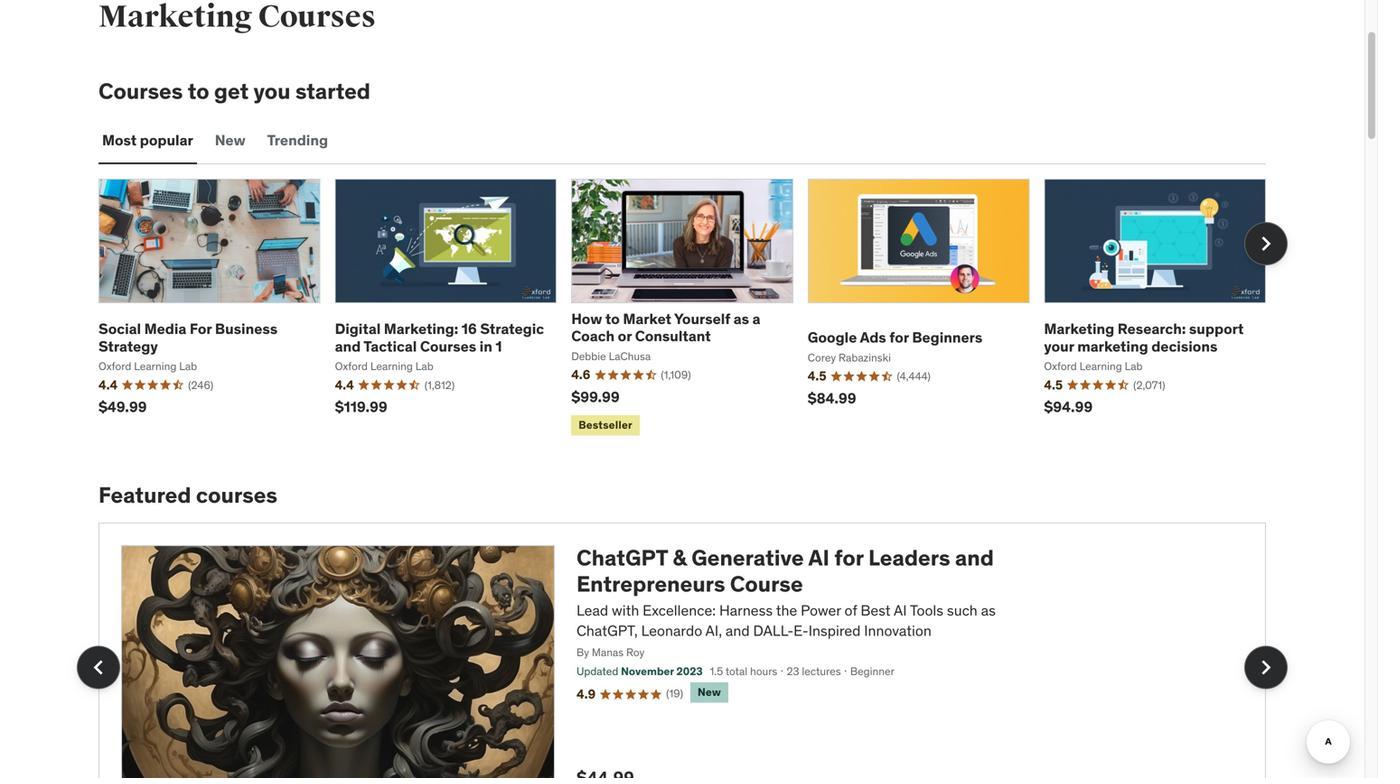 Task type: describe. For each thing, give the bounding box(es) containing it.
chatgpt
[[577, 545, 668, 572]]

to for how
[[605, 310, 620, 328]]

tools
[[910, 602, 943, 621]]

how to market yourself as a coach or consultant link
[[571, 310, 760, 346]]

23 lectures
[[787, 665, 841, 679]]

with
[[612, 602, 639, 621]]

research:
[[1118, 320, 1186, 339]]

trending
[[267, 131, 328, 150]]

generative
[[691, 545, 804, 572]]

a
[[752, 310, 760, 328]]

updated november 2023
[[577, 665, 703, 679]]

total
[[725, 665, 747, 679]]

as inside how to market yourself as a coach or consultant
[[734, 310, 749, 328]]

trending button
[[264, 119, 332, 162]]

as inside chatgpt & generative ai for leaders and entrepreneurs course lead with excellence: harness the power of best ai tools such as chatgpt, leonardo ai, and dall-e-inspired innovation by manas roy
[[981, 602, 996, 621]]

excellence:
[[643, 602, 716, 621]]

social
[[98, 320, 141, 339]]

power
[[801, 602, 841, 621]]

tactical
[[364, 337, 417, 356]]

next image
[[1252, 229, 1280, 258]]

carousel element containing how to market yourself as a coach or consultant
[[98, 179, 1288, 439]]

digital marketing: 16 strategic and tactical courses in 1 link
[[335, 320, 544, 356]]

1.5 total hours
[[710, 665, 777, 679]]

lead
[[577, 602, 608, 621]]

google ads for beginners link
[[808, 329, 982, 347]]

your
[[1044, 337, 1074, 356]]

new button
[[211, 119, 249, 162]]

innovation
[[864, 622, 931, 641]]

leaders
[[868, 545, 950, 572]]

featured
[[98, 482, 191, 509]]

16
[[462, 320, 477, 339]]

the
[[776, 602, 797, 621]]

1.5
[[710, 665, 723, 679]]

manas
[[592, 646, 624, 660]]

business
[[215, 320, 278, 339]]

how to market yourself as a coach or consultant
[[571, 310, 760, 346]]

4.9
[[577, 687, 596, 703]]

strategy
[[98, 337, 158, 356]]

digital marketing: 16 strategic and tactical courses in 1
[[335, 320, 544, 356]]

of
[[844, 602, 857, 621]]

chatgpt & generative ai for leaders and entrepreneurs course lead with excellence: harness the power of best ai tools such as chatgpt, leonardo ai, and dall-e-inspired innovation by manas roy
[[577, 545, 996, 660]]

for
[[190, 320, 212, 339]]

2023
[[676, 665, 703, 679]]

course
[[730, 571, 803, 598]]

previous image
[[84, 654, 113, 683]]

chatgpt,
[[577, 622, 638, 641]]

digital
[[335, 320, 381, 339]]

get
[[214, 78, 249, 105]]

marketing
[[1077, 337, 1148, 356]]

&
[[673, 545, 687, 572]]

best
[[861, 602, 891, 621]]

you
[[253, 78, 291, 105]]

leonardo
[[641, 622, 702, 641]]

courses inside digital marketing: 16 strategic and tactical courses in 1
[[420, 337, 476, 356]]

most popular button
[[98, 119, 197, 162]]

to for courses
[[188, 78, 209, 105]]

marketing
[[1044, 320, 1114, 339]]

most popular
[[102, 131, 193, 150]]

courses
[[196, 482, 277, 509]]

new inside button
[[215, 131, 245, 150]]

carousel element containing chatgpt & generative ai for leaders and entrepreneurs course
[[77, 523, 1288, 779]]

how
[[571, 310, 602, 328]]



Task type: locate. For each thing, give the bounding box(es) containing it.
beginners
[[912, 329, 982, 347]]

(19)
[[666, 687, 683, 701]]

1 vertical spatial and
[[955, 545, 994, 572]]

started
[[295, 78, 370, 105]]

as right such
[[981, 602, 996, 621]]

strategic
[[480, 320, 544, 339]]

as
[[734, 310, 749, 328], [981, 602, 996, 621]]

1 horizontal spatial courses
[[420, 337, 476, 356]]

1 horizontal spatial new
[[698, 686, 721, 700]]

yourself
[[674, 310, 730, 328]]

marketing research: support your marketing decisions link
[[1044, 320, 1244, 356]]

google ads for beginners
[[808, 329, 982, 347]]

0 horizontal spatial and
[[335, 337, 361, 356]]

ai up innovation
[[894, 602, 907, 621]]

support
[[1189, 320, 1244, 339]]

0 vertical spatial to
[[188, 78, 209, 105]]

1 vertical spatial new
[[698, 686, 721, 700]]

for inside chatgpt & generative ai for leaders and entrepreneurs course lead with excellence: harness the power of best ai tools such as chatgpt, leonardo ai, and dall-e-inspired innovation by manas roy
[[834, 545, 864, 572]]

social media for business strategy
[[98, 320, 278, 356]]

and up such
[[955, 545, 994, 572]]

2 horizontal spatial and
[[955, 545, 994, 572]]

ai,
[[705, 622, 722, 641]]

0 vertical spatial new
[[215, 131, 245, 150]]

new inside carousel element
[[698, 686, 721, 700]]

0 horizontal spatial ai
[[808, 545, 830, 572]]

hours
[[750, 665, 777, 679]]

courses
[[98, 78, 183, 105], [420, 337, 476, 356]]

for right ads
[[889, 329, 909, 347]]

0 vertical spatial ai
[[808, 545, 830, 572]]

0 vertical spatial courses
[[98, 78, 183, 105]]

and inside digital marketing: 16 strategic and tactical courses in 1
[[335, 337, 361, 356]]

to inside how to market yourself as a coach or consultant
[[605, 310, 620, 328]]

ai
[[808, 545, 830, 572], [894, 602, 907, 621]]

0 horizontal spatial courses
[[98, 78, 183, 105]]

0 horizontal spatial for
[[834, 545, 864, 572]]

in
[[480, 337, 492, 356]]

or
[[618, 327, 632, 346]]

roy
[[626, 646, 645, 660]]

0 vertical spatial as
[[734, 310, 749, 328]]

to right how
[[605, 310, 620, 328]]

media
[[144, 320, 186, 339]]

0 horizontal spatial as
[[734, 310, 749, 328]]

beginner
[[850, 665, 895, 679]]

1 vertical spatial for
[[834, 545, 864, 572]]

entrepreneurs
[[577, 571, 725, 598]]

1
[[496, 337, 502, 356]]

courses up most popular
[[98, 78, 183, 105]]

2 vertical spatial and
[[726, 622, 750, 641]]

1 horizontal spatial and
[[726, 622, 750, 641]]

such
[[947, 602, 978, 621]]

for up of
[[834, 545, 864, 572]]

ads
[[860, 329, 886, 347]]

social media for business strategy link
[[98, 320, 278, 356]]

coach
[[571, 327, 615, 346]]

1 vertical spatial as
[[981, 602, 996, 621]]

decisions
[[1151, 337, 1218, 356]]

new down 1.5
[[698, 686, 721, 700]]

harness
[[719, 602, 773, 621]]

1 vertical spatial ai
[[894, 602, 907, 621]]

market
[[623, 310, 671, 328]]

consultant
[[635, 327, 711, 346]]

and left tactical
[[335, 337, 361, 356]]

new
[[215, 131, 245, 150], [698, 686, 721, 700]]

to
[[188, 78, 209, 105], [605, 310, 620, 328]]

0 vertical spatial and
[[335, 337, 361, 356]]

lectures
[[802, 665, 841, 679]]

google
[[808, 329, 857, 347]]

marketing research: support your marketing decisions
[[1044, 320, 1244, 356]]

carousel element
[[98, 179, 1288, 439], [77, 523, 1288, 779]]

as left a
[[734, 310, 749, 328]]

1 horizontal spatial for
[[889, 329, 909, 347]]

1 vertical spatial courses
[[420, 337, 476, 356]]

updated
[[577, 665, 618, 679]]

popular
[[140, 131, 193, 150]]

0 vertical spatial carousel element
[[98, 179, 1288, 439]]

1 vertical spatial to
[[605, 310, 620, 328]]

for
[[889, 329, 909, 347], [834, 545, 864, 572]]

0 horizontal spatial to
[[188, 78, 209, 105]]

courses to get you started
[[98, 78, 370, 105]]

to left get
[[188, 78, 209, 105]]

november
[[621, 665, 674, 679]]

courses left in
[[420, 337, 476, 356]]

by
[[577, 646, 589, 660]]

e-
[[793, 622, 809, 641]]

0 vertical spatial for
[[889, 329, 909, 347]]

dall-
[[753, 622, 794, 641]]

1 horizontal spatial to
[[605, 310, 620, 328]]

inspired
[[808, 622, 861, 641]]

1 vertical spatial carousel element
[[77, 523, 1288, 779]]

most
[[102, 131, 137, 150]]

next image
[[1252, 654, 1280, 683]]

featured courses
[[98, 482, 277, 509]]

and
[[335, 337, 361, 356], [955, 545, 994, 572], [726, 622, 750, 641]]

0 horizontal spatial new
[[215, 131, 245, 150]]

marketing:
[[384, 320, 458, 339]]

1 horizontal spatial ai
[[894, 602, 907, 621]]

and down harness
[[726, 622, 750, 641]]

1 horizontal spatial as
[[981, 602, 996, 621]]

23
[[787, 665, 799, 679]]

ai up power
[[808, 545, 830, 572]]

new down get
[[215, 131, 245, 150]]



Task type: vqa. For each thing, say whether or not it's contained in the screenshot.
21. inside Courses from $13.99 | Learn skills when and where it suits you. Sale ends Dec 21. 2 days left!
no



